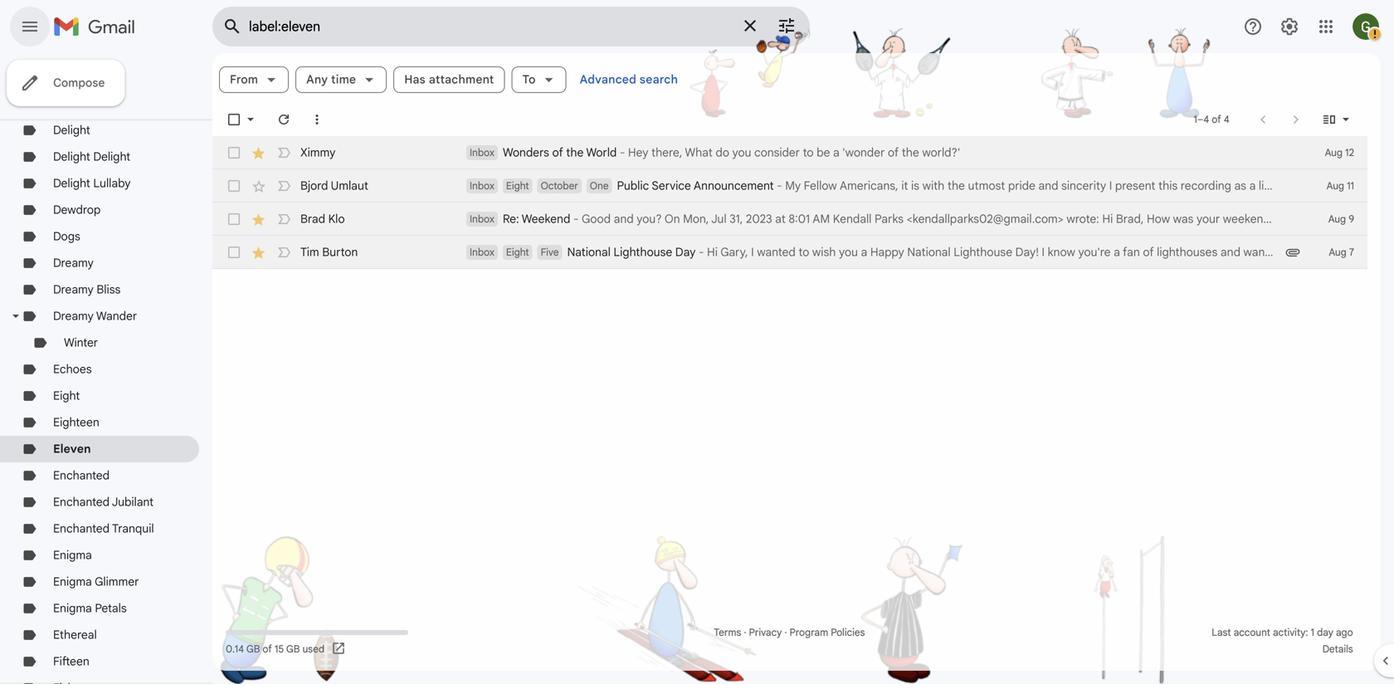 Task type: describe. For each thing, give the bounding box(es) containing it.
eight link
[[53, 389, 80, 403]]

delight up lullaby at the top left
[[93, 149, 131, 164]]

enigma for enigma glimmer
[[53, 575, 92, 589]]

policies
[[831, 627, 866, 639]]

has attachment
[[405, 72, 494, 87]]

tim burton
[[301, 245, 358, 259]]

delight link
[[53, 123, 90, 137]]

eighteen
[[53, 415, 99, 430]]

aug 9
[[1329, 213, 1355, 225]]

1 · from the left
[[744, 627, 747, 639]]

do
[[716, 145, 730, 160]]

1 vertical spatial hi
[[707, 245, 718, 259]]

dogs
[[53, 229, 80, 244]]

2 kendall from the left
[[1310, 212, 1349, 226]]

hey
[[628, 145, 649, 160]]

parks
[[875, 212, 904, 226]]

enchanted tranquil
[[53, 521, 154, 536]]

1 lighthouse from the left
[[614, 245, 673, 259]]

0 vertical spatial and
[[614, 212, 634, 226]]

1 – 4 of 4
[[1194, 113, 1230, 126]]

aug left 7
[[1330, 246, 1347, 259]]

program
[[790, 627, 829, 639]]

winter
[[64, 335, 98, 350]]

be
[[817, 145, 831, 160]]

advanced search button
[[573, 65, 685, 95]]

celebrate
[[1300, 245, 1350, 259]]

wander
[[96, 309, 137, 323]]

mon,
[[683, 212, 709, 226]]

at
[[776, 212, 786, 226]]

lighthouses
[[1158, 245, 1218, 259]]

public
[[617, 179, 649, 193]]

aug 12
[[1326, 147, 1355, 159]]

aug 7
[[1330, 246, 1355, 259]]

brad
[[301, 212, 325, 226]]

to
[[523, 72, 536, 87]]

lullaby
[[93, 176, 131, 191]]

to button
[[512, 66, 567, 93]]

to left be
[[803, 145, 814, 160]]

day!
[[1016, 245, 1039, 259]]

last
[[1213, 627, 1232, 639]]

- for national lighthouse day
[[699, 245, 704, 259]]

five
[[541, 246, 559, 259]]

jubilant
[[112, 495, 154, 509]]

wish
[[813, 245, 836, 259]]

national lighthouse day - hi gary, i wanted to wish you a happy national lighthouse day! i know you're a fan of lighthouses and wanted to celebrate this day 
[[567, 245, 1395, 259]]

you for a
[[839, 245, 859, 259]]

1 horizontal spatial and
[[1221, 245, 1241, 259]]

details link
[[1323, 643, 1354, 656]]

tranquil
[[112, 521, 154, 536]]

delight lullaby
[[53, 176, 131, 191]]

enigma link
[[53, 548, 92, 563]]

terms link
[[714, 627, 742, 639]]

2 i from the left
[[1042, 245, 1045, 259]]

tim
[[301, 245, 319, 259]]

4 inbox from the top
[[470, 246, 495, 259]]

dreamy for dreamy wander
[[53, 309, 94, 323]]

2 national from the left
[[908, 245, 951, 259]]

- for public service announcement
[[777, 179, 783, 193]]

from button
[[219, 66, 289, 93]]

1 4 from the left
[[1204, 113, 1210, 126]]

9
[[1349, 213, 1355, 225]]

11
[[1348, 180, 1355, 192]]

eleven
[[53, 442, 91, 456]]

2023
[[746, 212, 773, 226]]

aug for inbox re: weekend - good and you? on mon, jul 31, 2023 at 8:01 am kendall parks <kendallparks02@gmail.com> wrote: hi brad, how was your weekend? best, kendall
[[1329, 213, 1347, 225]]

dreamy link
[[53, 256, 94, 270]]

petals
[[95, 601, 127, 616]]

has attachment image
[[1285, 244, 1302, 261]]

12
[[1346, 147, 1355, 159]]

eleven link
[[53, 442, 91, 456]]

support image
[[1244, 17, 1264, 37]]

echoes
[[53, 362, 92, 377]]

delight delight link
[[53, 149, 131, 164]]

any time button
[[296, 66, 387, 93]]

activity:
[[1274, 627, 1309, 639]]

glimmer
[[95, 575, 139, 589]]

enigma glimmer link
[[53, 575, 139, 589]]

enchanted for enchanted link
[[53, 468, 110, 483]]

clear search image
[[734, 9, 767, 42]]

enchanted for enchanted jubilant
[[53, 495, 110, 509]]

last account activity: 1 day ago details
[[1213, 627, 1354, 656]]

has
[[405, 72, 426, 87]]

main content containing from
[[213, 53, 1395, 671]]

2 inbox from the top
[[470, 180, 495, 192]]

enchanted link
[[53, 468, 110, 483]]

of right fan
[[1144, 245, 1155, 259]]

eight for national
[[506, 246, 529, 259]]

public service announcement -
[[617, 179, 786, 193]]

time
[[331, 72, 356, 87]]

delight for delight lullaby
[[53, 176, 90, 191]]

aug for inbox wonders of the world - hey there, what do you consider to be a 'wonder of the world?'
[[1326, 147, 1344, 159]]

0 horizontal spatial a
[[834, 145, 840, 160]]

privacy
[[749, 627, 782, 639]]

echoes link
[[53, 362, 92, 377]]

aug for public service announcement -
[[1327, 180, 1345, 192]]

1 gb from the left
[[247, 643, 260, 656]]

this
[[1353, 245, 1372, 259]]

2 lighthouse from the left
[[954, 245, 1013, 259]]

more image
[[309, 111, 325, 128]]

Search mail text field
[[249, 18, 731, 35]]

7
[[1350, 246, 1355, 259]]

inbox re: weekend - good and you? on mon, jul 31, 2023 at 8:01 am kendall parks <kendallparks02@gmail.com> wrote: hi brad, how was your weekend? best, kendall
[[470, 212, 1349, 226]]

2 4 from the left
[[1225, 113, 1230, 126]]

to left celebrate
[[1286, 245, 1297, 259]]



Task type: vqa. For each thing, say whether or not it's contained in the screenshot.
Wonders
yes



Task type: locate. For each thing, give the bounding box(es) containing it.
i right day!
[[1042, 245, 1045, 259]]

1 row from the top
[[213, 136, 1368, 169]]

3 row from the top
[[213, 203, 1368, 236]]

ximmy
[[301, 145, 336, 160]]

service
[[652, 179, 691, 193]]

1 vertical spatial enigma
[[53, 575, 92, 589]]

account
[[1234, 627, 1271, 639]]

0 horizontal spatial you
[[733, 145, 752, 160]]

enigma glimmer
[[53, 575, 139, 589]]

delight for 'delight' link
[[53, 123, 90, 137]]

ethereal link
[[53, 628, 97, 642]]

1 national from the left
[[567, 245, 611, 259]]

0 horizontal spatial i
[[752, 245, 754, 259]]

dewdrop link
[[53, 203, 101, 217]]

winter link
[[64, 335, 98, 350]]

0 horizontal spatial the
[[567, 145, 584, 160]]

row containing ximmy
[[213, 136, 1368, 169]]

eight for public
[[506, 180, 529, 192]]

0 vertical spatial enigma
[[53, 548, 92, 563]]

· right 'privacy'
[[785, 627, 788, 639]]

of left 15
[[263, 643, 272, 656]]

national down good
[[567, 245, 611, 259]]

bjord
[[301, 179, 328, 193]]

1 wanted from the left
[[757, 245, 796, 259]]

0 vertical spatial enchanted
[[53, 468, 110, 483]]

gmail image
[[53, 10, 144, 43]]

31,
[[730, 212, 743, 226]]

a right be
[[834, 145, 840, 160]]

you?
[[637, 212, 662, 226]]

wonders
[[503, 145, 550, 160]]

eight inside navigation
[[53, 389, 80, 403]]

inbox inside inbox re: weekend - good and you? on mon, jul 31, 2023 at 8:01 am kendall parks <kendallparks02@gmail.com> wrote: hi brad, how was your weekend? best, kendall
[[470, 213, 495, 225]]

bjord umlaut
[[301, 179, 369, 193]]

attachment
[[429, 72, 494, 87]]

dreamy wander link
[[53, 309, 137, 323]]

and
[[614, 212, 634, 226], [1221, 245, 1241, 259]]

used
[[303, 643, 325, 656]]

delight for delight delight
[[53, 149, 90, 164]]

follow link to manage storage image
[[331, 641, 348, 658]]

2 horizontal spatial a
[[1114, 245, 1121, 259]]

compose button
[[7, 60, 125, 106]]

enchanted up enigma link
[[53, 521, 110, 536]]

wanted
[[757, 245, 796, 259], [1244, 245, 1283, 259]]

1 vertical spatial enchanted
[[53, 495, 110, 509]]

am
[[813, 212, 831, 226]]

·
[[744, 627, 747, 639], [785, 627, 788, 639]]

privacy link
[[749, 627, 782, 639]]

row containing tim burton
[[213, 236, 1395, 269]]

0 vertical spatial hi
[[1103, 212, 1114, 226]]

1 vertical spatial day
[[1318, 627, 1334, 639]]

ago
[[1337, 627, 1354, 639]]

of right 'wonder
[[888, 145, 899, 160]]

enchanted down enchanted link
[[53, 495, 110, 509]]

- up the at
[[777, 179, 783, 193]]

how
[[1148, 212, 1171, 226]]

row
[[213, 136, 1368, 169], [213, 169, 1368, 203], [213, 203, 1368, 236], [213, 236, 1395, 269]]

fifteen link
[[53, 654, 89, 669]]

enchanted jubilant
[[53, 495, 154, 509]]

0 horizontal spatial 1
[[1194, 113, 1198, 126]]

dreamy down dogs
[[53, 256, 94, 270]]

enigma for enigma link
[[53, 548, 92, 563]]

1 vertical spatial and
[[1221, 245, 1241, 259]]

1 horizontal spatial ·
[[785, 627, 788, 639]]

footer inside main content
[[213, 624, 1368, 658]]

details
[[1323, 643, 1354, 656]]

aug left 12
[[1326, 147, 1344, 159]]

None search field
[[213, 7, 810, 46]]

0 horizontal spatial ·
[[744, 627, 747, 639]]

wanted down the at
[[757, 245, 796, 259]]

wanted left the has attachment icon
[[1244, 245, 1283, 259]]

1 enigma from the top
[[53, 548, 92, 563]]

day
[[1375, 245, 1394, 259], [1318, 627, 1334, 639]]

2 enigma from the top
[[53, 575, 92, 589]]

advanced search
[[580, 72, 678, 87]]

eight down echoes
[[53, 389, 80, 403]]

2 gb from the left
[[286, 643, 300, 656]]

burton
[[322, 245, 358, 259]]

delight
[[53, 123, 90, 137], [53, 149, 90, 164], [93, 149, 131, 164], [53, 176, 90, 191]]

inbox left re:
[[470, 213, 495, 225]]

4 row from the top
[[213, 236, 1395, 269]]

1 horizontal spatial you
[[839, 245, 859, 259]]

row up wish
[[213, 203, 1368, 236]]

2 row from the top
[[213, 169, 1368, 203]]

you for consider
[[733, 145, 752, 160]]

and down weekend?
[[1221, 245, 1241, 259]]

inbox wonders of the world - hey there, what do you consider to be a 'wonder of the world?'
[[470, 145, 961, 160]]

refresh image
[[276, 111, 292, 128]]

2 · from the left
[[785, 627, 788, 639]]

1 horizontal spatial gb
[[286, 643, 300, 656]]

footer
[[213, 624, 1368, 658]]

1 vertical spatial eight
[[506, 246, 529, 259]]

1 horizontal spatial 4
[[1225, 113, 1230, 126]]

2 vertical spatial enchanted
[[53, 521, 110, 536]]

row down 8:01
[[213, 236, 1395, 269]]

1 dreamy from the top
[[53, 256, 94, 270]]

lighthouse down <kendallparks02@gmail.com>
[[954, 245, 1013, 259]]

any
[[307, 72, 328, 87]]

inbox left five
[[470, 246, 495, 259]]

0 vertical spatial you
[[733, 145, 752, 160]]

has attachment button
[[394, 66, 505, 93]]

2 wanted from the left
[[1244, 245, 1283, 259]]

kendall left 9
[[1310, 212, 1349, 226]]

enchanted tranquil link
[[53, 521, 154, 536]]

1 the from the left
[[567, 145, 584, 160]]

main content
[[213, 53, 1395, 671]]

good
[[582, 212, 611, 226]]

1 horizontal spatial national
[[908, 245, 951, 259]]

- right day
[[699, 245, 704, 259]]

a left fan
[[1114, 245, 1121, 259]]

day
[[676, 245, 696, 259]]

kendall
[[833, 212, 872, 226], [1310, 212, 1349, 226]]

enigma down enigma link
[[53, 575, 92, 589]]

1 vertical spatial you
[[839, 245, 859, 259]]

row up announcement
[[213, 136, 1368, 169]]

0 horizontal spatial national
[[567, 245, 611, 259]]

national down inbox re: weekend - good and you? on mon, jul 31, 2023 at 8:01 am kendall parks <kendallparks02@gmail.com> wrote: hi brad, how was your weekend? best, kendall
[[908, 245, 951, 259]]

footer containing terms
[[213, 624, 1368, 658]]

best,
[[1280, 212, 1307, 226]]

1 horizontal spatial wanted
[[1244, 245, 1283, 259]]

the left world in the left of the page
[[567, 145, 584, 160]]

national
[[567, 245, 611, 259], [908, 245, 951, 259]]

gb
[[247, 643, 260, 656], [286, 643, 300, 656]]

terms
[[714, 627, 742, 639]]

dreamy for dreamy bliss
[[53, 282, 94, 297]]

1 horizontal spatial the
[[902, 145, 920, 160]]

delight up delight delight at the left of the page
[[53, 123, 90, 137]]

day right this
[[1375, 245, 1394, 259]]

aug left 11
[[1327, 180, 1345, 192]]

2 vertical spatial dreamy
[[53, 309, 94, 323]]

enigma up ethereal
[[53, 601, 92, 616]]

eight up re:
[[506, 180, 529, 192]]

None checkbox
[[226, 111, 242, 128], [226, 144, 242, 161], [226, 178, 242, 194], [226, 211, 242, 228], [226, 244, 242, 261], [226, 111, 242, 128], [226, 144, 242, 161], [226, 178, 242, 194], [226, 211, 242, 228], [226, 244, 242, 261]]

2 vertical spatial eight
[[53, 389, 80, 403]]

1 enchanted from the top
[[53, 468, 110, 483]]

delight down 'delight' link
[[53, 149, 90, 164]]

of right wonders
[[553, 145, 564, 160]]

· right terms link
[[744, 627, 747, 639]]

2 vertical spatial enigma
[[53, 601, 92, 616]]

'wonder
[[843, 145, 885, 160]]

1 vertical spatial 1
[[1312, 627, 1315, 639]]

enchanted down eleven
[[53, 468, 110, 483]]

enchanted for enchanted tranquil
[[53, 521, 110, 536]]

0 vertical spatial dreamy
[[53, 256, 94, 270]]

enigma
[[53, 548, 92, 563], [53, 575, 92, 589], [53, 601, 92, 616]]

navigation containing compose
[[0, 53, 213, 684]]

eight left five
[[506, 246, 529, 259]]

navigation
[[0, 53, 213, 684]]

- left hey
[[620, 145, 626, 160]]

enigma up enigma glimmer link
[[53, 548, 92, 563]]

1 inside last account activity: 1 day ago details
[[1312, 627, 1315, 639]]

lighthouse down 'you?'
[[614, 245, 673, 259]]

3 enigma from the top
[[53, 601, 92, 616]]

1 horizontal spatial a
[[862, 245, 868, 259]]

2 dreamy from the top
[[53, 282, 94, 297]]

0 horizontal spatial kendall
[[833, 212, 872, 226]]

the left world?'
[[902, 145, 920, 160]]

main menu image
[[20, 17, 40, 37]]

0 vertical spatial 1
[[1194, 113, 1198, 126]]

1 horizontal spatial kendall
[[1310, 212, 1349, 226]]

and left 'you?'
[[614, 212, 634, 226]]

15
[[275, 643, 284, 656]]

0 horizontal spatial hi
[[707, 245, 718, 259]]

october
[[541, 180, 579, 192]]

- left good
[[574, 212, 579, 226]]

row containing bjord umlaut
[[213, 169, 1368, 203]]

row up 8:01
[[213, 169, 1368, 203]]

1 horizontal spatial lighthouse
[[954, 245, 1013, 259]]

0 horizontal spatial wanted
[[757, 245, 796, 259]]

ethereal
[[53, 628, 97, 642]]

gb right 0.14
[[247, 643, 260, 656]]

advanced
[[580, 72, 637, 87]]

dreamy for dreamy link
[[53, 256, 94, 270]]

0 horizontal spatial lighthouse
[[614, 245, 673, 259]]

enchanted jubilant link
[[53, 495, 154, 509]]

0 horizontal spatial day
[[1318, 627, 1334, 639]]

your
[[1197, 212, 1221, 226]]

wrote:
[[1067, 212, 1100, 226]]

advanced search options image
[[771, 9, 804, 42]]

to left wish
[[799, 245, 810, 259]]

1 horizontal spatial 1
[[1312, 627, 1315, 639]]

inbox left october
[[470, 180, 495, 192]]

eighteen link
[[53, 415, 99, 430]]

gb right 15
[[286, 643, 300, 656]]

dreamy up 'winter'
[[53, 309, 94, 323]]

inbox left wonders
[[470, 147, 495, 159]]

kendall right the am
[[833, 212, 872, 226]]

toggle split pane mode image
[[1322, 111, 1339, 128]]

weekend
[[522, 212, 571, 226]]

enigma for enigma petals
[[53, 601, 92, 616]]

search
[[640, 72, 678, 87]]

search mail image
[[218, 12, 247, 42]]

bliss
[[97, 282, 121, 297]]

enigma petals link
[[53, 601, 127, 616]]

the
[[567, 145, 584, 160], [902, 145, 920, 160]]

3 enchanted from the top
[[53, 521, 110, 536]]

1 vertical spatial dreamy
[[53, 282, 94, 297]]

hi left gary,
[[707, 245, 718, 259]]

hi left brad,
[[1103, 212, 1114, 226]]

dreamy bliss
[[53, 282, 121, 297]]

aug left 9
[[1329, 213, 1347, 225]]

row containing brad klo
[[213, 203, 1368, 236]]

weekend?
[[1224, 212, 1277, 226]]

inbox inside inbox wonders of the world - hey there, what do you consider to be a 'wonder of the world?'
[[470, 147, 495, 159]]

know
[[1048, 245, 1076, 259]]

you
[[733, 145, 752, 160], [839, 245, 859, 259]]

settings image
[[1280, 17, 1300, 37]]

klo
[[328, 212, 345, 226]]

dewdrop
[[53, 203, 101, 217]]

3 dreamy from the top
[[53, 309, 94, 323]]

terms · privacy · program policies
[[714, 627, 866, 639]]

happy
[[871, 245, 905, 259]]

world
[[587, 145, 617, 160]]

–
[[1198, 113, 1204, 126]]

- for re: weekend
[[574, 212, 579, 226]]

inbox
[[470, 147, 495, 159], [470, 180, 495, 192], [470, 213, 495, 225], [470, 246, 495, 259]]

jul
[[712, 212, 727, 226]]

1 i from the left
[[752, 245, 754, 259]]

0 horizontal spatial gb
[[247, 643, 260, 656]]

delight delight
[[53, 149, 131, 164]]

day inside last account activity: 1 day ago details
[[1318, 627, 1334, 639]]

on
[[665, 212, 680, 226]]

day left ago at the bottom right of page
[[1318, 627, 1334, 639]]

0 vertical spatial day
[[1375, 245, 1394, 259]]

of
[[1213, 113, 1222, 126], [553, 145, 564, 160], [888, 145, 899, 160], [1144, 245, 1155, 259], [263, 643, 272, 656]]

any time
[[307, 72, 356, 87]]

1 horizontal spatial hi
[[1103, 212, 1114, 226]]

you're
[[1079, 245, 1111, 259]]

delight up dewdrop
[[53, 176, 90, 191]]

0 vertical spatial eight
[[506, 180, 529, 192]]

0 horizontal spatial and
[[614, 212, 634, 226]]

from
[[230, 72, 258, 87]]

2 enchanted from the top
[[53, 495, 110, 509]]

dreamy down dreamy link
[[53, 282, 94, 297]]

8:01
[[789, 212, 810, 226]]

1 kendall from the left
[[833, 212, 872, 226]]

1 horizontal spatial day
[[1375, 245, 1394, 259]]

you right wish
[[839, 245, 859, 259]]

lighthouse
[[614, 245, 673, 259], [954, 245, 1013, 259]]

1 inbox from the top
[[470, 147, 495, 159]]

3 inbox from the top
[[470, 213, 495, 225]]

you right do
[[733, 145, 752, 160]]

re:
[[503, 212, 519, 226]]

a left happy
[[862, 245, 868, 259]]

0 horizontal spatial 4
[[1204, 113, 1210, 126]]

2 the from the left
[[902, 145, 920, 160]]

delight lullaby link
[[53, 176, 131, 191]]

compose
[[53, 76, 105, 90]]

i right gary,
[[752, 245, 754, 259]]

of right –
[[1213, 113, 1222, 126]]

1 horizontal spatial i
[[1042, 245, 1045, 259]]

0.14
[[226, 643, 244, 656]]

one
[[590, 180, 609, 192]]



